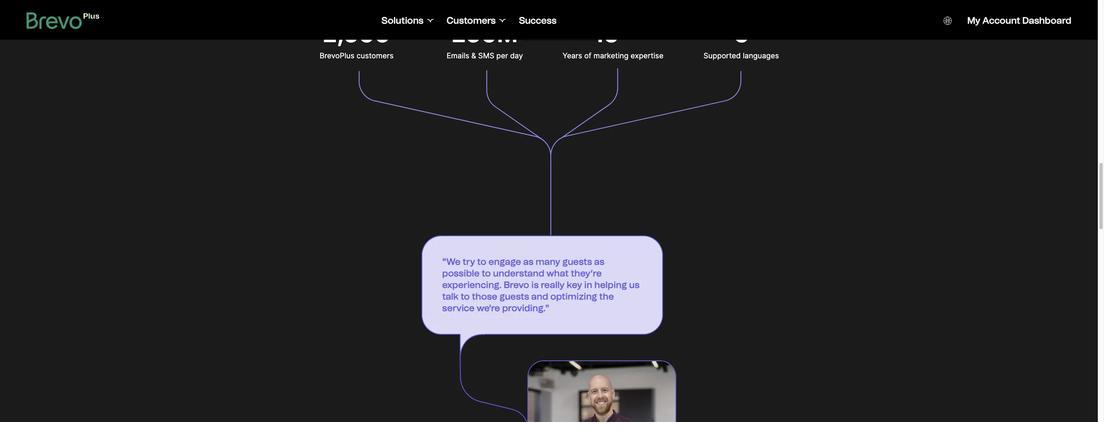Task type: describe. For each thing, give the bounding box(es) containing it.
dashboard
[[1023, 15, 1072, 26]]

brevo
[[504, 280, 530, 291]]

providing."
[[502, 303, 550, 314]]

1 as from the left
[[524, 256, 534, 268]]

brevo image
[[26, 12, 100, 29]]

2 as from the left
[[595, 256, 605, 268]]

experiencing.
[[442, 280, 502, 291]]

my account dashboard
[[968, 15, 1072, 26]]

customers link
[[447, 15, 506, 26]]

is
[[532, 280, 539, 291]]

talk
[[442, 291, 459, 302]]

"we try to engage as many guests as possible to understand what they're experiencing. brevo is really key in helping us talk to those guests and optimizing the service we're providing."
[[442, 256, 640, 314]]

we're
[[477, 303, 500, 314]]

service
[[442, 303, 475, 314]]

per
[[497, 51, 508, 60]]

those
[[472, 291, 498, 302]]

years
[[563, 51, 583, 60]]

languages
[[743, 51, 780, 60]]

10+ years of marketing expertise
[[563, 20, 664, 60]]

2,000
[[323, 20, 391, 48]]

solutions
[[382, 15, 424, 26]]

1 horizontal spatial guests
[[563, 256, 592, 268]]

success link
[[519, 15, 557, 26]]

success
[[519, 15, 557, 26]]

testimonial image
[[528, 361, 677, 422]]

really
[[541, 280, 565, 291]]

1 vertical spatial guests
[[500, 291, 530, 302]]

emails
[[447, 51, 470, 60]]

customers
[[447, 15, 496, 26]]

key
[[567, 280, 582, 291]]

button image
[[944, 17, 952, 25]]

what
[[547, 268, 569, 279]]

my
[[968, 15, 981, 26]]



Task type: vqa. For each thing, say whether or not it's contained in the screenshot.
THE
yes



Task type: locate. For each thing, give the bounding box(es) containing it.
as
[[524, 256, 534, 268], [595, 256, 605, 268]]

0 horizontal spatial guests
[[500, 291, 530, 302]]

sms
[[478, 51, 495, 60]]

guests down brevo
[[500, 291, 530, 302]]

engage
[[489, 256, 521, 268]]

helping
[[595, 280, 627, 291]]

6
[[734, 20, 749, 48]]

to up experiencing.
[[482, 268, 491, 279]]

to
[[478, 256, 487, 268], [482, 268, 491, 279], [461, 291, 470, 302]]

"we
[[442, 256, 461, 268]]

as up they're
[[595, 256, 605, 268]]

understand
[[493, 268, 545, 279]]

try
[[463, 256, 475, 268]]

200m emails & sms per day
[[447, 20, 523, 60]]

brevoplus
[[320, 51, 355, 60]]

2,000 brevoplus customers
[[320, 20, 394, 60]]

to down experiencing.
[[461, 291, 470, 302]]

0 vertical spatial to
[[478, 256, 487, 268]]

1 vertical spatial to
[[482, 268, 491, 279]]

possible
[[442, 268, 480, 279]]

customers
[[357, 51, 394, 60]]

&
[[472, 51, 476, 60]]

of
[[585, 51, 592, 60]]

the
[[600, 291, 614, 302]]

solutions link
[[382, 15, 434, 26]]

2 vertical spatial to
[[461, 291, 470, 302]]

as up understand
[[524, 256, 534, 268]]

6 supported languages
[[704, 20, 780, 60]]

guests up they're
[[563, 256, 592, 268]]

supported
[[704, 51, 741, 60]]

to right 'try'
[[478, 256, 487, 268]]

day
[[510, 51, 523, 60]]

account
[[983, 15, 1021, 26]]

in
[[585, 280, 593, 291]]

10+
[[594, 20, 633, 48]]

0 horizontal spatial as
[[524, 256, 534, 268]]

optimizing
[[551, 291, 597, 302]]

guests
[[563, 256, 592, 268], [500, 291, 530, 302]]

us
[[629, 280, 640, 291]]

1 horizontal spatial as
[[595, 256, 605, 268]]

expertise
[[631, 51, 664, 60]]

and
[[532, 291, 549, 302]]

0 vertical spatial guests
[[563, 256, 592, 268]]

my account dashboard link
[[968, 15, 1072, 26]]

marketing
[[594, 51, 629, 60]]

they're
[[571, 268, 602, 279]]

many
[[536, 256, 561, 268]]

200m
[[452, 20, 518, 48]]



